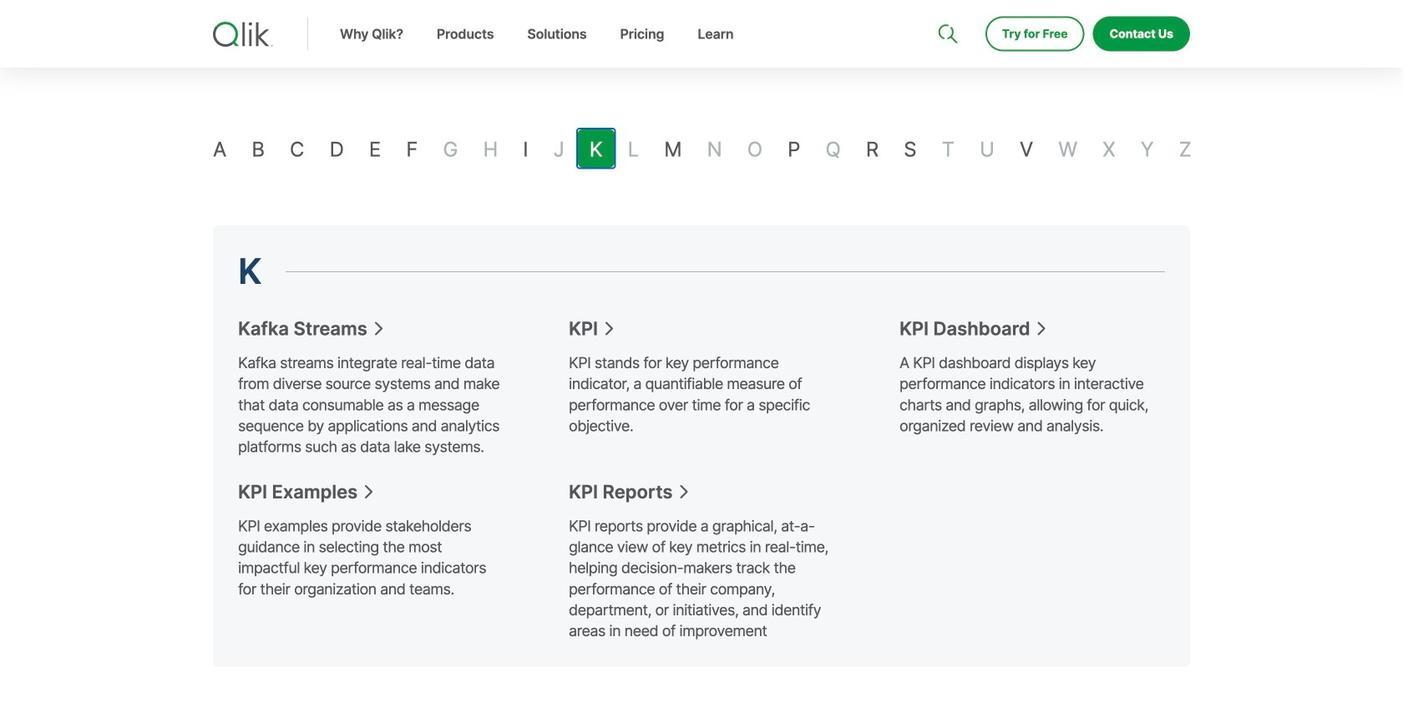 Task type: vqa. For each thing, say whether or not it's contained in the screenshot.
Login icon on the right top of page
yes



Task type: locate. For each thing, give the bounding box(es) containing it.
login image
[[1137, 0, 1151, 13]]

support image
[[940, 0, 953, 13]]

qlik image
[[213, 22, 273, 47]]



